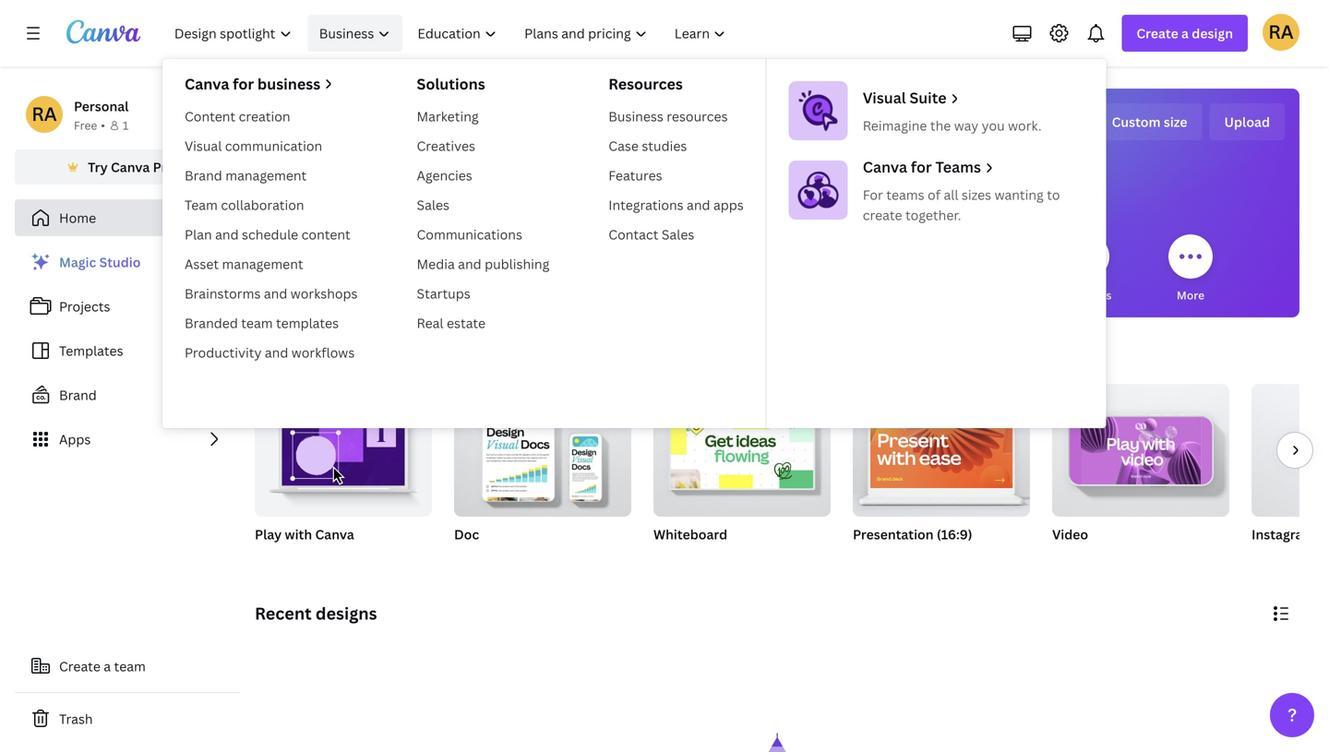 Task type: vqa. For each thing, say whether or not it's contained in the screenshot.
"teams"
yes



Task type: locate. For each thing, give the bounding box(es) containing it.
projects link
[[15, 288, 240, 325]]

visual up reimagine
[[863, 88, 906, 108]]

0 horizontal spatial brand
[[59, 386, 97, 404]]

startups link
[[410, 279, 557, 308]]

and
[[687, 196, 711, 214], [215, 226, 239, 243], [458, 255, 482, 273], [264, 285, 287, 302], [265, 344, 288, 361]]

design
[[1192, 24, 1234, 42], [775, 110, 869, 150]]

0 horizontal spatial sales
[[417, 196, 450, 214]]

suite
[[910, 88, 947, 108]]

for up of
[[911, 157, 932, 177]]

recent
[[255, 602, 312, 625]]

a inside button
[[104, 658, 111, 675]]

0 horizontal spatial to
[[384, 347, 401, 369]]

brand for brand management
[[185, 167, 222, 184]]

try canva pro
[[88, 158, 174, 176]]

and down communications
[[458, 255, 482, 273]]

instagram post (square) group
[[1252, 384, 1330, 567]]

business inside popup button
[[319, 24, 374, 42]]

and for publishing
[[458, 255, 482, 273]]

of
[[928, 186, 941, 204]]

brainstorms and workshops
[[185, 285, 358, 302]]

trash
[[59, 711, 93, 728]]

create up custom size
[[1137, 24, 1179, 42]]

1 vertical spatial management
[[222, 255, 303, 273]]

team
[[241, 314, 273, 332], [114, 658, 146, 675]]

1 vertical spatial create
[[59, 658, 101, 675]]

and for workshops
[[264, 285, 287, 302]]

apps link
[[15, 421, 240, 458]]

ra button
[[1263, 14, 1300, 51]]

1 horizontal spatial design
[[1192, 24, 1234, 42]]

all
[[944, 186, 959, 204]]

social
[[743, 288, 776, 303]]

1 horizontal spatial brand
[[185, 167, 222, 184]]

business up case studies
[[609, 108, 664, 125]]

case studies link
[[601, 131, 751, 161]]

team
[[185, 196, 218, 214]]

apps
[[714, 196, 744, 214]]

0 vertical spatial create
[[1137, 24, 1179, 42]]

0 vertical spatial for
[[233, 74, 254, 94]]

0 vertical spatial a
[[1182, 24, 1189, 42]]

business up "business"
[[319, 24, 374, 42]]

0 vertical spatial brand
[[185, 167, 222, 184]]

for up create on the right top of page
[[863, 186, 884, 204]]

1 horizontal spatial for
[[911, 157, 932, 177]]

brand inside list
[[59, 386, 97, 404]]

create a team button
[[15, 648, 240, 685]]

brand
[[185, 167, 222, 184], [59, 386, 97, 404]]

1 vertical spatial design
[[775, 110, 869, 150]]

create a design
[[1137, 24, 1234, 42]]

way
[[954, 117, 979, 134]]

create
[[863, 206, 903, 224]]

content
[[185, 108, 236, 125]]

0 horizontal spatial you
[[364, 288, 384, 303]]

for
[[863, 186, 884, 204], [344, 288, 361, 303]]

brand up team on the top left
[[185, 167, 222, 184]]

1 vertical spatial team
[[114, 658, 146, 675]]

0 horizontal spatial create
[[59, 658, 101, 675]]

sales link
[[410, 190, 557, 220]]

•
[[101, 118, 105, 133]]

0 horizontal spatial business
[[319, 24, 374, 42]]

real estate link
[[410, 308, 557, 338]]

0 vertical spatial visual
[[863, 88, 906, 108]]

1 horizontal spatial visual
[[863, 88, 906, 108]]

and up branded team templates link
[[264, 285, 287, 302]]

communications
[[417, 226, 523, 243]]

magic
[[59, 253, 96, 271]]

0 horizontal spatial team
[[114, 658, 146, 675]]

team up trash link
[[114, 658, 146, 675]]

social media
[[743, 288, 812, 303]]

team inside button
[[114, 658, 146, 675]]

sales down agencies
[[417, 196, 450, 214]]

1 horizontal spatial create
[[1137, 24, 1179, 42]]

visual communication link
[[177, 131, 365, 161]]

1 vertical spatial business
[[609, 108, 664, 125]]

for inside button
[[344, 288, 361, 303]]

docs button
[[445, 222, 489, 318]]

1 vertical spatial visual
[[185, 137, 222, 155]]

for up content creation at the top of the page
[[233, 74, 254, 94]]

social media button
[[743, 222, 812, 318]]

ruby anderson image
[[1263, 14, 1300, 51], [1263, 14, 1300, 51]]

you right workshops
[[364, 288, 384, 303]]

0 vertical spatial management
[[225, 167, 307, 184]]

you
[[255, 347, 285, 369]]

play with canva group
[[255, 384, 432, 545]]

1 horizontal spatial team
[[241, 314, 273, 332]]

create for create a team
[[59, 658, 101, 675]]

media
[[778, 288, 812, 303]]

sales down integrations and apps
[[662, 226, 695, 243]]

doc
[[454, 526, 479, 543]]

pro
[[153, 158, 174, 176]]

branded team templates
[[185, 314, 339, 332]]

resources
[[609, 74, 683, 94]]

design left ra popup button
[[1192, 24, 1234, 42]]

canva
[[185, 74, 229, 94], [863, 157, 908, 177], [111, 158, 150, 176], [315, 526, 354, 543]]

management down plan and schedule content
[[222, 255, 303, 273]]

1 horizontal spatial you
[[714, 110, 769, 150]]

0 vertical spatial design
[[1192, 24, 1234, 42]]

you right the will
[[714, 110, 769, 150]]

templates
[[276, 314, 339, 332]]

2 horizontal spatial you
[[982, 117, 1005, 134]]

a up size
[[1182, 24, 1189, 42]]

create inside create a team button
[[59, 658, 101, 675]]

canva for teams
[[863, 157, 981, 177]]

group
[[1053, 377, 1230, 517], [454, 384, 632, 517], [654, 384, 831, 517], [853, 384, 1030, 517], [1252, 384, 1330, 517]]

projects
[[59, 298, 110, 315]]

for for for you
[[344, 288, 361, 303]]

0 vertical spatial business
[[319, 24, 374, 42]]

1 horizontal spatial a
[[1182, 24, 1189, 42]]

for you
[[344, 288, 384, 303]]

instagram
[[1252, 526, 1315, 543]]

0 vertical spatial team
[[241, 314, 273, 332]]

to inside for teams of all sizes wanting to create together.
[[1047, 186, 1060, 204]]

communication
[[225, 137, 322, 155]]

management up collaboration
[[225, 167, 307, 184]]

to right wanting
[[1047, 186, 1060, 204]]

asset management
[[185, 255, 303, 273]]

0 horizontal spatial for
[[344, 288, 361, 303]]

1 horizontal spatial sales
[[662, 226, 695, 243]]

creation
[[239, 108, 290, 125]]

together.
[[906, 206, 962, 224]]

business inside menu
[[609, 108, 664, 125]]

business menu
[[163, 59, 1107, 428]]

and left apps
[[687, 196, 711, 214]]

None search field
[[500, 172, 1054, 209]]

canva inside group
[[315, 526, 354, 543]]

custom size button
[[1098, 103, 1203, 140]]

0 horizontal spatial a
[[104, 658, 111, 675]]

business
[[319, 24, 374, 42], [609, 108, 664, 125]]

create up trash
[[59, 658, 101, 675]]

team up "productivity and workflows"
[[241, 314, 273, 332]]

doc group
[[454, 384, 632, 567]]

canva right with
[[315, 526, 354, 543]]

group for doc
[[454, 384, 632, 517]]

agencies
[[417, 167, 473, 184]]

visual
[[863, 88, 906, 108], [185, 137, 222, 155]]

1 vertical spatial for
[[911, 157, 932, 177]]

for up you might want to try...
[[344, 288, 361, 303]]

visual down content
[[185, 137, 222, 155]]

teams
[[887, 186, 925, 204]]

0 vertical spatial to
[[1047, 186, 1060, 204]]

team inside "business" menu
[[241, 314, 273, 332]]

canva right 'try'
[[111, 158, 150, 176]]

design down visual suite
[[775, 110, 869, 150]]

and right plan
[[215, 226, 239, 243]]

case studies
[[609, 137, 687, 155]]

to left try...
[[384, 347, 401, 369]]

1 horizontal spatial to
[[1047, 186, 1060, 204]]

presentation (16:9) group
[[853, 384, 1030, 567]]

1 horizontal spatial business
[[609, 108, 664, 125]]

designs
[[316, 602, 377, 625]]

and down branded team templates link
[[265, 344, 288, 361]]

1 vertical spatial for
[[344, 288, 361, 303]]

ruby anderson image
[[26, 96, 63, 133]]

1 horizontal spatial for
[[863, 186, 884, 204]]

1 vertical spatial a
[[104, 658, 111, 675]]

for inside for teams of all sizes wanting to create together.
[[863, 186, 884, 204]]

0 horizontal spatial design
[[775, 110, 869, 150]]

free •
[[74, 118, 105, 133]]

content creation link
[[177, 102, 365, 131]]

you right way
[[982, 117, 1005, 134]]

create inside create a design dropdown button
[[1137, 24, 1179, 42]]

video
[[1053, 526, 1089, 543]]

to
[[1047, 186, 1060, 204], [384, 347, 401, 369]]

list
[[15, 244, 240, 458]]

brand up apps
[[59, 386, 97, 404]]

you
[[714, 110, 769, 150], [982, 117, 1005, 134], [364, 288, 384, 303]]

asset
[[185, 255, 219, 273]]

0 vertical spatial for
[[863, 186, 884, 204]]

plan
[[185, 226, 212, 243]]

1 vertical spatial sales
[[662, 226, 695, 243]]

0 vertical spatial sales
[[417, 196, 450, 214]]

content
[[302, 226, 351, 243]]

brand inside "business" menu
[[185, 167, 222, 184]]

canva up content
[[185, 74, 229, 94]]

a inside dropdown button
[[1182, 24, 1189, 42]]

a up trash link
[[104, 658, 111, 675]]

visual for visual communication
[[185, 137, 222, 155]]

resources
[[667, 108, 728, 125]]

0 horizontal spatial visual
[[185, 137, 222, 155]]

1 vertical spatial brand
[[59, 386, 97, 404]]

create
[[1137, 24, 1179, 42], [59, 658, 101, 675]]

workshops
[[291, 285, 358, 302]]

features
[[609, 167, 663, 184]]

0 horizontal spatial for
[[233, 74, 254, 94]]

group for video
[[1053, 377, 1230, 517]]

canva up teams
[[863, 157, 908, 177]]

business for business resources
[[609, 108, 664, 125]]

management for asset management
[[222, 255, 303, 273]]



Task type: describe. For each thing, give the bounding box(es) containing it.
case
[[609, 137, 639, 155]]

brand for brand
[[59, 386, 97, 404]]

business resources link
[[601, 102, 751, 131]]

visual suite
[[863, 88, 947, 108]]

custom size
[[1112, 113, 1188, 131]]

schedule
[[242, 226, 298, 243]]

brainstorms
[[185, 285, 261, 302]]

collaboration
[[221, 196, 304, 214]]

might
[[289, 347, 336, 369]]

and for workflows
[[265, 344, 288, 361]]

you inside button
[[364, 288, 384, 303]]

a for team
[[104, 658, 111, 675]]

upload
[[1225, 113, 1271, 131]]

media and publishing link
[[410, 249, 557, 279]]

trash link
[[15, 701, 240, 738]]

1 vertical spatial to
[[384, 347, 401, 369]]

create a team
[[59, 658, 146, 675]]

estate
[[447, 314, 486, 332]]

more
[[1177, 288, 1205, 303]]

workflows
[[292, 344, 355, 361]]

video group
[[1053, 377, 1230, 567]]

wanting
[[995, 186, 1044, 204]]

contact
[[609, 226, 659, 243]]

whiteboard group
[[654, 384, 831, 567]]

more button
[[1169, 222, 1213, 318]]

what will you design today?
[[576, 110, 979, 150]]

studies
[[642, 137, 687, 155]]

reimagine the way you work.
[[863, 117, 1042, 134]]

group for whiteboard
[[654, 384, 831, 517]]

new
[[197, 256, 220, 268]]

what
[[576, 110, 654, 150]]

you might want to try...
[[255, 347, 441, 369]]

solutions
[[417, 74, 485, 94]]

presentation (16:9)
[[853, 526, 973, 543]]

ruby anderson element
[[26, 96, 63, 133]]

startups
[[417, 285, 471, 302]]

agencies link
[[410, 161, 557, 190]]

for for for teams of all sizes wanting to create together.
[[863, 186, 884, 204]]

visual communication
[[185, 137, 322, 155]]

productivity
[[185, 344, 262, 361]]

asset management link
[[177, 249, 365, 279]]

for for business
[[233, 74, 254, 94]]

group for instagram po
[[1252, 384, 1330, 517]]

business
[[258, 74, 321, 94]]

magic studio
[[59, 253, 141, 271]]

a for design
[[1182, 24, 1189, 42]]

today?
[[875, 110, 979, 150]]

group for presentation (16:9)
[[853, 384, 1030, 517]]

try canva pro button
[[15, 150, 240, 185]]

creatives
[[417, 137, 476, 155]]

list containing magic studio
[[15, 244, 240, 458]]

try
[[88, 158, 108, 176]]

recent designs
[[255, 602, 377, 625]]

communications link
[[410, 220, 557, 249]]

marketing link
[[410, 102, 557, 131]]

canva for business
[[185, 74, 321, 94]]

create a design button
[[1122, 15, 1248, 52]]

templates
[[59, 342, 123, 360]]

branded
[[185, 314, 238, 332]]

contact sales link
[[601, 220, 751, 249]]

try...
[[405, 347, 441, 369]]

brand management link
[[177, 161, 365, 190]]

integrations
[[609, 196, 684, 214]]

work.
[[1008, 117, 1042, 134]]

for for teams
[[911, 157, 932, 177]]

reimagine
[[863, 117, 927, 134]]

team collaboration
[[185, 196, 304, 214]]

top level navigation element
[[163, 15, 1107, 428]]

canva for business link
[[185, 74, 358, 94]]

management for brand management
[[225, 167, 307, 184]]

business resources
[[609, 108, 728, 125]]

instagram po
[[1252, 526, 1330, 543]]

free
[[74, 118, 97, 133]]

the
[[931, 117, 951, 134]]

canva inside 'button'
[[111, 158, 150, 176]]

size
[[1164, 113, 1188, 131]]

productivity and workflows
[[185, 344, 355, 361]]

1
[[123, 118, 129, 133]]

plan and schedule content link
[[177, 220, 365, 249]]

design inside dropdown button
[[1192, 24, 1234, 42]]

and for schedule
[[215, 226, 239, 243]]

play
[[255, 526, 282, 543]]

whiteboard
[[654, 526, 728, 543]]

real
[[417, 314, 444, 332]]

apps
[[59, 431, 91, 448]]

create for create a design
[[1137, 24, 1179, 42]]

and for apps
[[687, 196, 711, 214]]

play with canva
[[255, 526, 354, 543]]

you inside "business" menu
[[982, 117, 1005, 134]]

want
[[340, 347, 380, 369]]

business for business
[[319, 24, 374, 42]]

features link
[[601, 161, 751, 190]]

sizes
[[962, 186, 992, 204]]

will
[[660, 110, 708, 150]]

creatives link
[[410, 131, 557, 161]]

real estate
[[417, 314, 486, 332]]

media and publishing
[[417, 255, 550, 273]]

publishing
[[485, 255, 550, 273]]

visual for visual suite
[[863, 88, 906, 108]]

brand management
[[185, 167, 307, 184]]

personal
[[74, 97, 129, 115]]



